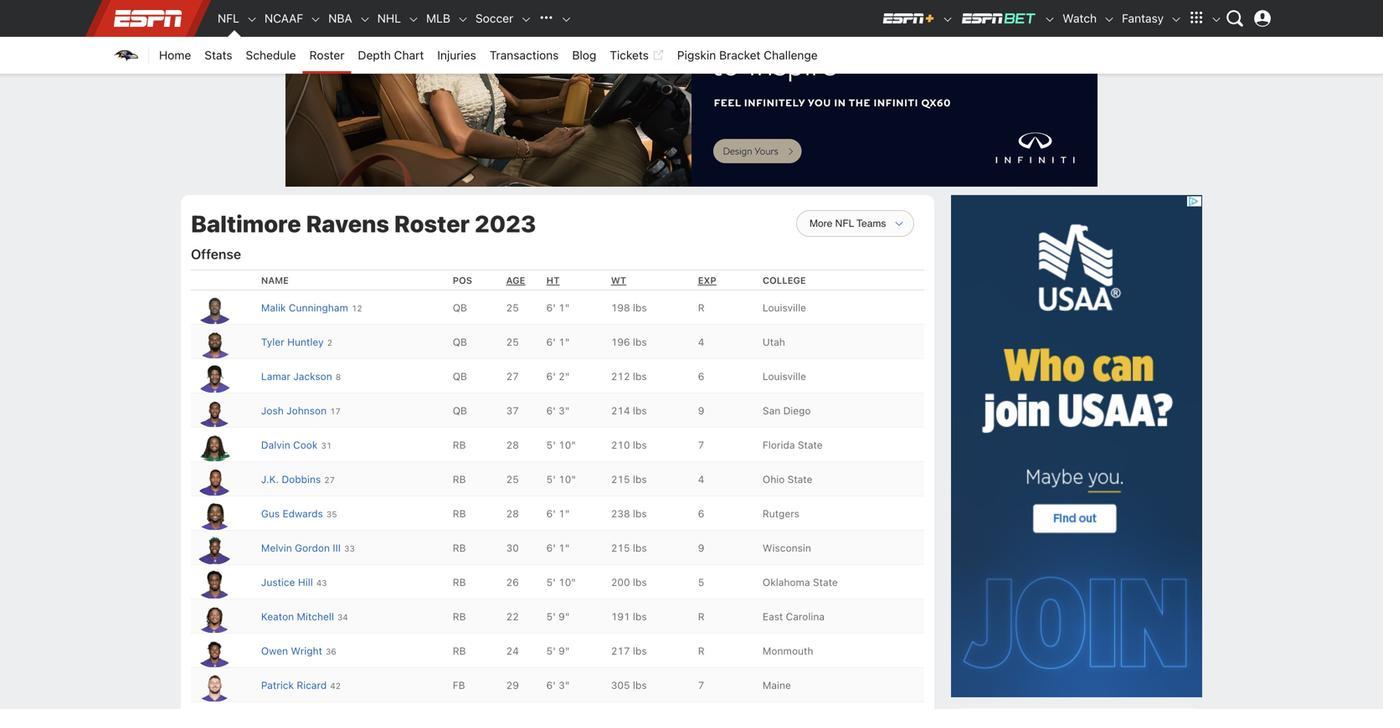 Task type: vqa. For each thing, say whether or not it's contained in the screenshot.


Task type: locate. For each thing, give the bounding box(es) containing it.
6' left 238
[[547, 508, 556, 520]]

215 lbs up 238 lbs
[[611, 474, 647, 486]]

198 lbs
[[611, 302, 647, 314]]

fantasy image
[[1171, 14, 1183, 25]]

0 vertical spatial 9
[[698, 405, 705, 417]]

6 rb from the top
[[453, 611, 466, 623]]

https://a.espncdn.com/i/headshots/nfl/players/full/4241985.png image
[[194, 467, 235, 496]]

0 vertical spatial roster
[[310, 48, 345, 62]]

qb for tyler huntley
[[453, 336, 467, 348]]

9"
[[559, 611, 570, 623], [559, 645, 570, 657]]

2 r from the top
[[698, 611, 705, 623]]

27 up 37
[[506, 371, 519, 382]]

https://a.espncdn.com/i/headshots/nfl/players/full/4035671.png image
[[194, 329, 235, 359]]

28 down 37
[[506, 439, 519, 451]]

2 215 from the top
[[611, 542, 630, 554]]

0 vertical spatial louisville
[[763, 302, 807, 314]]

san
[[763, 405, 781, 417]]

5 5' from the top
[[547, 645, 556, 657]]

1 r from the top
[[698, 302, 705, 314]]

depth chart link
[[351, 37, 431, 74]]

2 10" from the top
[[559, 474, 576, 486]]

lbs for iii
[[633, 542, 647, 554]]

1 25 from the top
[[506, 302, 519, 314]]

1 vertical spatial 6
[[698, 508, 705, 520]]

louisville down college
[[763, 302, 807, 314]]

6' 1" for 198 lbs
[[547, 302, 570, 314]]

challenge
[[764, 48, 818, 62]]

lbs for 8
[[633, 371, 647, 382]]

200 lbs
[[611, 577, 647, 589]]

2 vertical spatial 5' 10"
[[547, 577, 576, 589]]

3 25 from the top
[[506, 474, 519, 486]]

9 left san
[[698, 405, 705, 417]]

1 vertical spatial 5' 9"
[[547, 645, 570, 657]]

4 6' from the top
[[547, 405, 556, 417]]

gus edwards link
[[261, 508, 323, 520]]

1 horizontal spatial 27
[[506, 371, 519, 382]]

10 lbs from the top
[[633, 611, 647, 623]]

215 for 1"
[[611, 542, 630, 554]]

3 5' from the top
[[547, 577, 556, 589]]

6' for 196
[[547, 336, 556, 348]]

nhl link
[[371, 0, 408, 37]]

4 1" from the top
[[559, 542, 570, 554]]

3 r from the top
[[698, 645, 705, 657]]

6' for 198
[[547, 302, 556, 314]]

0 vertical spatial 27
[[506, 371, 519, 382]]

1 4 from the top
[[698, 336, 705, 348]]

6' 3" for 29
[[547, 680, 570, 692]]

12 lbs from the top
[[633, 680, 647, 692]]

patrick ricard link
[[261, 680, 327, 692]]

lbs up 238 lbs
[[633, 474, 647, 486]]

2 6' from the top
[[547, 336, 556, 348]]

2 lbs from the top
[[633, 336, 647, 348]]

roster
[[310, 48, 345, 62], [394, 210, 470, 237]]

nfl
[[218, 11, 239, 25]]

6'
[[547, 302, 556, 314], [547, 336, 556, 348], [547, 371, 556, 382], [547, 405, 556, 417], [547, 508, 556, 520], [547, 542, 556, 554], [547, 680, 556, 692]]

tickets
[[610, 48, 649, 62]]

watch image
[[1104, 14, 1116, 25]]

1" left 238
[[559, 508, 570, 520]]

1 215 from the top
[[611, 474, 630, 486]]

6' 1" for 215 lbs
[[547, 542, 570, 554]]

9" right 24
[[559, 645, 570, 657]]

2 3" from the top
[[559, 680, 570, 692]]

roster inside "link"
[[310, 48, 345, 62]]

rutgers
[[763, 508, 800, 520]]

0 vertical spatial 6
[[698, 371, 705, 382]]

4 qb from the top
[[453, 405, 467, 417]]

0 vertical spatial 25
[[506, 302, 519, 314]]

2 28 from the top
[[506, 508, 519, 520]]

1 qb from the top
[[453, 302, 467, 314]]

6' for 214
[[547, 405, 556, 417]]

2 215 lbs from the top
[[611, 542, 647, 554]]

lbs right 210
[[633, 439, 647, 451]]

espn more sports home page image
[[534, 6, 559, 31]]

9" for 24
[[559, 645, 570, 657]]

0 vertical spatial 4
[[698, 336, 705, 348]]

1 vertical spatial r
[[698, 611, 705, 623]]

0 vertical spatial 28
[[506, 439, 519, 451]]

6
[[698, 371, 705, 382], [698, 508, 705, 520]]

8 lbs from the top
[[633, 542, 647, 554]]

lbs right 198
[[633, 302, 647, 314]]

6' 1" left 238
[[547, 508, 570, 520]]

chart
[[394, 48, 424, 62]]

6' 1" down ht
[[547, 302, 570, 314]]

1" for 215 lbs
[[559, 542, 570, 554]]

lbs for 35
[[633, 508, 647, 520]]

2 qb from the top
[[453, 336, 467, 348]]

1 5' from the top
[[547, 439, 556, 451]]

watch
[[1063, 11, 1097, 25]]

6' 3" right 29
[[547, 680, 570, 692]]

j.k. dobbins link
[[261, 474, 321, 486]]

5' for 24
[[547, 645, 556, 657]]

9" right 22
[[559, 611, 570, 623]]

215 for 10"
[[611, 474, 630, 486]]

1" right 30
[[559, 542, 570, 554]]

4 left ohio
[[698, 474, 705, 486]]

malik cunningham 12
[[261, 302, 362, 314]]

1 vertical spatial louisville
[[763, 371, 807, 382]]

191
[[611, 611, 630, 623]]

6 up the 5
[[698, 508, 705, 520]]

4 6' 1" from the top
[[547, 542, 570, 554]]

0 vertical spatial 10"
[[559, 439, 576, 451]]

1 vertical spatial 7
[[698, 680, 705, 692]]

5' 9" right 24
[[547, 645, 570, 657]]

baltimore ravens roster 2023
[[191, 210, 536, 237]]

roster up pos
[[394, 210, 470, 237]]

2 6' 3" from the top
[[547, 680, 570, 692]]

3"
[[559, 405, 570, 417], [559, 680, 570, 692]]

more sports image
[[561, 14, 572, 25]]

1 vertical spatial state
[[788, 474, 813, 486]]

1 215 lbs from the top
[[611, 474, 647, 486]]

0 vertical spatial 3"
[[559, 405, 570, 417]]

3 5' 10" from the top
[[547, 577, 576, 589]]

2 9" from the top
[[559, 645, 570, 657]]

1 vertical spatial 10"
[[559, 474, 576, 486]]

215 lbs for 1"
[[611, 542, 647, 554]]

1 6' from the top
[[547, 302, 556, 314]]

keaton mitchell link
[[261, 611, 334, 623]]

iii
[[333, 542, 341, 554]]

12
[[352, 304, 362, 313]]

11 lbs from the top
[[633, 645, 647, 657]]

5' 10" for 28
[[547, 439, 576, 451]]

6' 1"
[[547, 302, 570, 314], [547, 336, 570, 348], [547, 508, 570, 520], [547, 542, 570, 554]]

blog
[[572, 48, 597, 62]]

3 rb from the top
[[453, 508, 466, 520]]

roster down ncaaf icon
[[310, 48, 345, 62]]

lbs for 2
[[633, 336, 647, 348]]

0 vertical spatial 215 lbs
[[611, 474, 647, 486]]

6' right 30
[[547, 542, 556, 554]]

17
[[330, 407, 341, 416]]

0 horizontal spatial roster
[[310, 48, 345, 62]]

1 6 from the top
[[698, 371, 705, 382]]

2 vertical spatial 10"
[[559, 577, 576, 589]]

1 28 from the top
[[506, 439, 519, 451]]

1 vertical spatial 4
[[698, 474, 705, 486]]

schedule link
[[239, 37, 303, 74]]

9 up the 5
[[698, 542, 705, 554]]

5 6' from the top
[[547, 508, 556, 520]]

215 down 238
[[611, 542, 630, 554]]

1 1" from the top
[[559, 302, 570, 314]]

state
[[798, 439, 823, 451], [788, 474, 813, 486], [813, 577, 838, 589]]

1 vertical spatial 28
[[506, 508, 519, 520]]

lbs right 217
[[633, 645, 647, 657]]

https://a.espncdn.com/i/headshots/nfl/players/full/2576434.png image
[[194, 535, 235, 565]]

malik cunningham link
[[261, 302, 348, 314]]

10"
[[559, 439, 576, 451], [559, 474, 576, 486], [559, 577, 576, 589]]

1 vertical spatial 215
[[611, 542, 630, 554]]

1" up the 2"
[[559, 336, 570, 348]]

215 up 238
[[611, 474, 630, 486]]

3 10" from the top
[[559, 577, 576, 589]]

215 lbs
[[611, 474, 647, 486], [611, 542, 647, 554]]

6' down ht
[[547, 302, 556, 314]]

2 25 from the top
[[506, 336, 519, 348]]

transactions link
[[483, 37, 566, 74]]

lbs right 200
[[633, 577, 647, 589]]

lbs right 196
[[633, 336, 647, 348]]

1 horizontal spatial more espn image
[[1211, 14, 1223, 25]]

espn bet image
[[961, 12, 1038, 25]]

198
[[611, 302, 630, 314]]

state right ohio
[[788, 474, 813, 486]]

lbs for 36
[[633, 645, 647, 657]]

28 up 30
[[506, 508, 519, 520]]

mlb link
[[420, 0, 457, 37]]

6' 1" for 238 lbs
[[547, 508, 570, 520]]

0 vertical spatial 5' 10"
[[547, 439, 576, 451]]

mlb
[[426, 11, 451, 25]]

roster inside standings page main content
[[394, 210, 470, 237]]

1 vertical spatial 25
[[506, 336, 519, 348]]

1 lbs from the top
[[633, 302, 647, 314]]

6 lbs from the top
[[633, 474, 647, 486]]

6' right 29
[[547, 680, 556, 692]]

east carolina
[[763, 611, 825, 623]]

1 9 from the top
[[698, 405, 705, 417]]

6' down 6' 2"
[[547, 405, 556, 417]]

1 vertical spatial 3"
[[559, 680, 570, 692]]

state for florida state
[[798, 439, 823, 451]]

1 10" from the top
[[559, 439, 576, 451]]

josh johnson link
[[261, 405, 327, 417]]

0 horizontal spatial 27
[[324, 475, 335, 485]]

nhl
[[378, 11, 401, 25]]

https://a.espncdn.com/i/headshots/nfl/players/full/4038441.png image
[[194, 570, 235, 599]]

tyler huntley link
[[261, 336, 324, 348]]

1 7 from the top
[[698, 439, 705, 451]]

state right oklahoma in the bottom right of the page
[[813, 577, 838, 589]]

2 louisville from the top
[[763, 371, 807, 382]]

6' up 6' 2"
[[547, 336, 556, 348]]

external link image
[[652, 45, 664, 65]]

florida
[[763, 439, 795, 451]]

mlb image
[[457, 14, 469, 25]]

florida state
[[763, 439, 823, 451]]

lbs for 31
[[633, 439, 647, 451]]

0 horizontal spatial more espn image
[[1184, 6, 1209, 31]]

rb for 43
[[453, 577, 466, 589]]

more espn image
[[1184, 6, 1209, 31], [1211, 14, 1223, 25]]

0 vertical spatial 5' 9"
[[547, 611, 570, 623]]

ncaaf
[[265, 11, 303, 25]]

2 4 from the top
[[698, 474, 705, 486]]

profile management image
[[1255, 10, 1271, 27]]

advertisement element
[[286, 0, 1098, 187], [951, 195, 1203, 698]]

wright
[[291, 645, 322, 657]]

lamar jackson 8
[[261, 371, 341, 382]]

louisville up san diego
[[763, 371, 807, 382]]

https://a.espncdn.com/i/headshots/nfl/players/full/3051926.png image
[[194, 501, 235, 531]]

2 vertical spatial state
[[813, 577, 838, 589]]

6' 3" down 6' 2"
[[547, 405, 570, 417]]

215 lbs down 238 lbs
[[611, 542, 647, 554]]

2 vertical spatial 25
[[506, 474, 519, 486]]

1 vertical spatial 9"
[[559, 645, 570, 657]]

rb for 34
[[453, 611, 466, 623]]

3 qb from the top
[[453, 371, 467, 382]]

2 rb from the top
[[453, 474, 466, 486]]

nba image
[[359, 14, 371, 25]]

6' for 305
[[547, 680, 556, 692]]

305
[[611, 680, 630, 692]]

0 vertical spatial 6' 3"
[[547, 405, 570, 417]]

5' for 28
[[547, 439, 556, 451]]

lbs right 238
[[633, 508, 647, 520]]

1" down ht
[[559, 302, 570, 314]]

9 lbs from the top
[[633, 577, 647, 589]]

1 vertical spatial 5' 10"
[[547, 474, 576, 486]]

0 vertical spatial state
[[798, 439, 823, 451]]

gus
[[261, 508, 280, 520]]

28 for 6' 1"
[[506, 508, 519, 520]]

2 5' from the top
[[547, 474, 556, 486]]

1 vertical spatial 6' 3"
[[547, 680, 570, 692]]

2 5' 9" from the top
[[547, 645, 570, 657]]

6 right 212 lbs
[[698, 371, 705, 382]]

5' for 22
[[547, 611, 556, 623]]

4 down exp
[[698, 336, 705, 348]]

6' 1" up 6' 2"
[[547, 336, 570, 348]]

rb for 31
[[453, 439, 466, 451]]

https://a.espncdn.com/i/headshots/nfl/players/full/3916387.png image
[[194, 364, 235, 393]]

2 9 from the top
[[698, 542, 705, 554]]

ncaaf image
[[310, 14, 322, 25]]

lbs right 191 at bottom
[[633, 611, 647, 623]]

7 lbs from the top
[[633, 508, 647, 520]]

owen wright 36
[[261, 645, 337, 657]]

4 for 215 lbs
[[698, 474, 705, 486]]

r for 217 lbs
[[698, 645, 705, 657]]

5' 9" right 22
[[547, 611, 570, 623]]

2 6 from the top
[[698, 508, 705, 520]]

2 7 from the top
[[698, 680, 705, 692]]

jackson
[[293, 371, 332, 382]]

state right florida in the right of the page
[[798, 439, 823, 451]]

215
[[611, 474, 630, 486], [611, 542, 630, 554]]

ohio
[[763, 474, 785, 486]]

pos
[[453, 275, 472, 286]]

28 for 5' 10"
[[506, 439, 519, 451]]

3 1" from the top
[[559, 508, 570, 520]]

25 for 198 lbs
[[506, 302, 519, 314]]

1 rb from the top
[[453, 439, 466, 451]]

1 vertical spatial advertisement element
[[951, 195, 1203, 698]]

5' 9" for 22
[[547, 611, 570, 623]]

exp
[[698, 275, 717, 286]]

217 lbs
[[611, 645, 647, 657]]

gus edwards 35
[[261, 508, 337, 520]]

34
[[337, 613, 348, 622]]

6' left the 2"
[[547, 371, 556, 382]]

4 5' from the top
[[547, 611, 556, 623]]

28
[[506, 439, 519, 451], [506, 508, 519, 520]]

1 vertical spatial roster
[[394, 210, 470, 237]]

fantasy link
[[1116, 0, 1171, 37]]

7 right 210 lbs
[[698, 439, 705, 451]]

https://a.espncdn.com/i/headshots/nfl/players/full/11394.png image
[[194, 398, 235, 427]]

1 louisville from the top
[[763, 302, 807, 314]]

3" right 29
[[559, 680, 570, 692]]

5' for 26
[[547, 577, 556, 589]]

4 lbs from the top
[[633, 405, 647, 417]]

3" down the 2"
[[559, 405, 570, 417]]

1 6' 3" from the top
[[547, 405, 570, 417]]

8
[[336, 372, 341, 382]]

4 rb from the top
[[453, 542, 466, 554]]

0 vertical spatial 215
[[611, 474, 630, 486]]

27 right "dobbins"
[[324, 475, 335, 485]]

3 6' from the top
[[547, 371, 556, 382]]

lbs down 238 lbs
[[633, 542, 647, 554]]

malik
[[261, 302, 286, 314]]

3 lbs from the top
[[633, 371, 647, 382]]

2 vertical spatial r
[[698, 645, 705, 657]]

name
[[261, 275, 289, 286]]

5 lbs from the top
[[633, 439, 647, 451]]

22
[[506, 611, 519, 623]]

7 right 305 lbs
[[698, 680, 705, 692]]

5 rb from the top
[[453, 577, 466, 589]]

qb for malik cunningham
[[453, 302, 467, 314]]

lbs right 305 at bottom left
[[633, 680, 647, 692]]

6 6' from the top
[[547, 542, 556, 554]]

27
[[506, 371, 519, 382], [324, 475, 335, 485]]

r for 191 lbs
[[698, 611, 705, 623]]

6' 1" right 30
[[547, 542, 570, 554]]

1 6' 1" from the top
[[547, 302, 570, 314]]

10" for 200 lbs
[[559, 577, 576, 589]]

9 for 215 lbs
[[698, 542, 705, 554]]

0 vertical spatial r
[[698, 302, 705, 314]]

1 3" from the top
[[559, 405, 570, 417]]

3 6' 1" from the top
[[547, 508, 570, 520]]

2 5' 10" from the top
[[547, 474, 576, 486]]

edwards
[[283, 508, 323, 520]]

7 6' from the top
[[547, 680, 556, 692]]

1 horizontal spatial roster
[[394, 210, 470, 237]]

7 rb from the top
[[453, 645, 466, 657]]

214 lbs
[[611, 405, 647, 417]]

0 vertical spatial 7
[[698, 439, 705, 451]]

1 vertical spatial 27
[[324, 475, 335, 485]]

1 5' 9" from the top
[[547, 611, 570, 623]]

2 1" from the top
[[559, 336, 570, 348]]

5' 9"
[[547, 611, 570, 623], [547, 645, 570, 657]]

lbs for 43
[[633, 577, 647, 589]]

2 6' 1" from the top
[[547, 336, 570, 348]]

1" for 238 lbs
[[559, 508, 570, 520]]

lbs right 214 at left
[[633, 405, 647, 417]]

owen wright link
[[261, 645, 322, 657]]

hill
[[298, 577, 313, 589]]

1 vertical spatial 9
[[698, 542, 705, 554]]

1 5' 10" from the top
[[547, 439, 576, 451]]

https://a.espncdn.com/i/headshots/nfl/players/full/4596334.png image
[[194, 604, 235, 634]]

1 9" from the top
[[559, 611, 570, 623]]

lbs for 34
[[633, 611, 647, 623]]

0 vertical spatial 9"
[[559, 611, 570, 623]]

lbs right "212"
[[633, 371, 647, 382]]

7 for 305 lbs
[[698, 680, 705, 692]]

1 vertical spatial 215 lbs
[[611, 542, 647, 554]]



Task type: describe. For each thing, give the bounding box(es) containing it.
6' 3" for 37
[[547, 405, 570, 417]]

tyler
[[261, 336, 285, 348]]

east
[[763, 611, 783, 623]]

global navigation element
[[106, 0, 1278, 37]]

depth
[[358, 48, 391, 62]]

9" for 22
[[559, 611, 570, 623]]

6 for 238 lbs
[[698, 508, 705, 520]]

https://a.espncdn.com/i/headshots/nfl/players/full/4240069.png image
[[194, 295, 235, 324]]

keaton
[[261, 611, 294, 623]]

espn bet image
[[1045, 14, 1056, 25]]

college
[[763, 275, 806, 286]]

j.k.
[[261, 474, 279, 486]]

home link
[[152, 37, 198, 74]]

212
[[611, 371, 630, 382]]

r for 198 lbs
[[698, 302, 705, 314]]

https://a.espncdn.com/i/headshots/nfl/players/full/4249616.png image
[[194, 638, 235, 668]]

6 for 212 lbs
[[698, 371, 705, 382]]

4 for 196 lbs
[[698, 336, 705, 348]]

196
[[611, 336, 630, 348]]

nfl link
[[211, 0, 246, 37]]

oklahoma
[[763, 577, 810, 589]]

ht link
[[547, 275, 560, 286]]

6' 1" for 196 lbs
[[547, 336, 570, 348]]

pigskin bracket challenge
[[677, 48, 818, 62]]

exp link
[[698, 275, 717, 286]]

roster link
[[303, 37, 351, 74]]

217
[[611, 645, 630, 657]]

https://a.espncdn.com/i/headshots/nfl/players/full/2975417.png image
[[194, 673, 235, 702]]

pigskin
[[677, 48, 716, 62]]

justice hill link
[[261, 577, 313, 589]]

ht
[[547, 275, 560, 286]]

age link
[[506, 275, 525, 286]]

maine
[[763, 680, 791, 692]]

6' for 238
[[547, 508, 556, 520]]

5
[[698, 577, 705, 589]]

2023
[[475, 210, 536, 237]]

justice hill 43
[[261, 577, 327, 589]]

injuries
[[437, 48, 476, 62]]

212 lbs
[[611, 371, 647, 382]]

36
[[326, 647, 337, 657]]

patrick ricard 42
[[261, 680, 341, 692]]

26
[[506, 577, 519, 589]]

rb for 35
[[453, 508, 466, 520]]

37
[[506, 405, 519, 417]]

3" for 29
[[559, 680, 570, 692]]

espn plus image
[[942, 14, 954, 25]]

dalvin cook 31
[[261, 439, 332, 451]]

j.k. dobbins 27
[[261, 474, 335, 486]]

espn+ image
[[882, 12, 936, 25]]

305 lbs
[[611, 680, 647, 692]]

ncaaf link
[[258, 0, 310, 37]]

9 for 214 lbs
[[698, 405, 705, 417]]

35
[[326, 510, 337, 519]]

owen
[[261, 645, 288, 657]]

215 lbs for 10"
[[611, 474, 647, 486]]

196 lbs
[[611, 336, 647, 348]]

bracket
[[719, 48, 761, 62]]

25 for 196 lbs
[[506, 336, 519, 348]]

wt link
[[611, 275, 627, 286]]

30
[[506, 542, 519, 554]]

stats
[[205, 48, 232, 62]]

wisconsin
[[763, 542, 811, 554]]

25 for 215 lbs
[[506, 474, 519, 486]]

rb for 27
[[453, 474, 466, 486]]

5' 10" for 26
[[547, 577, 576, 589]]

ricard
[[297, 680, 327, 692]]

transactions
[[490, 48, 559, 62]]

watch link
[[1056, 0, 1104, 37]]

238 lbs
[[611, 508, 647, 520]]

6' for 215
[[547, 542, 556, 554]]

31
[[321, 441, 332, 451]]

home
[[159, 48, 191, 62]]

10" for 210 lbs
[[559, 439, 576, 451]]

soccer link
[[469, 0, 520, 37]]

6' for 212
[[547, 371, 556, 382]]

200
[[611, 577, 630, 589]]

6' 2"
[[547, 371, 570, 382]]

baltimore
[[191, 210, 301, 237]]

238
[[611, 508, 630, 520]]

patrick
[[261, 680, 294, 692]]

standings page main content
[[181, 195, 951, 709]]

191 lbs
[[611, 611, 647, 623]]

ohio state
[[763, 474, 813, 486]]

lbs for 12
[[633, 302, 647, 314]]

dalvin
[[261, 439, 290, 451]]

josh
[[261, 405, 284, 417]]

214
[[611, 405, 630, 417]]

louisville for 6
[[763, 371, 807, 382]]

carolina
[[786, 611, 825, 623]]

7 for 210 lbs
[[698, 439, 705, 451]]

qb for josh johnson
[[453, 405, 467, 417]]

42
[[330, 682, 341, 691]]

utah
[[763, 336, 785, 348]]

soccer
[[476, 11, 514, 25]]

lbs for 27
[[633, 474, 647, 486]]

louisville for r
[[763, 302, 807, 314]]

melvin gordon iii 33
[[261, 542, 355, 554]]

nba
[[328, 11, 352, 25]]

0 vertical spatial advertisement element
[[286, 0, 1098, 187]]

rb for iii
[[453, 542, 466, 554]]

nfl image
[[246, 14, 258, 25]]

https://a.espncdn.com/i/headshots/nfl/players/full/3116593.png image
[[194, 432, 235, 462]]

lamar
[[261, 371, 291, 382]]

lbs for 17
[[633, 405, 647, 417]]

oklahoma state
[[763, 577, 838, 589]]

blog link
[[566, 37, 603, 74]]

qb for lamar jackson
[[453, 371, 467, 382]]

tyler huntley 2
[[261, 336, 333, 348]]

schedule
[[246, 48, 296, 62]]

5' 10" for 25
[[547, 474, 576, 486]]

age
[[506, 275, 525, 286]]

nhl image
[[408, 14, 420, 25]]

stats link
[[198, 37, 239, 74]]

mitchell
[[297, 611, 334, 623]]

3" for 37
[[559, 405, 570, 417]]

10" for 215 lbs
[[559, 474, 576, 486]]

5' 9" for 24
[[547, 645, 570, 657]]

soccer image
[[520, 14, 532, 25]]

5' for 25
[[547, 474, 556, 486]]

27 inside j.k. dobbins 27
[[324, 475, 335, 485]]

state for ohio state
[[788, 474, 813, 486]]

justice
[[261, 577, 295, 589]]

rb for 36
[[453, 645, 466, 657]]

san diego
[[763, 405, 811, 417]]

injuries link
[[431, 37, 483, 74]]

depth chart
[[358, 48, 424, 62]]

johnson
[[287, 405, 327, 417]]

1" for 198 lbs
[[559, 302, 570, 314]]

1" for 196 lbs
[[559, 336, 570, 348]]

nfl news element
[[965, 709, 1193, 709]]

huntley
[[287, 336, 324, 348]]

monmouth
[[763, 645, 814, 657]]

lbs for 42
[[633, 680, 647, 692]]

state for oklahoma state
[[813, 577, 838, 589]]



